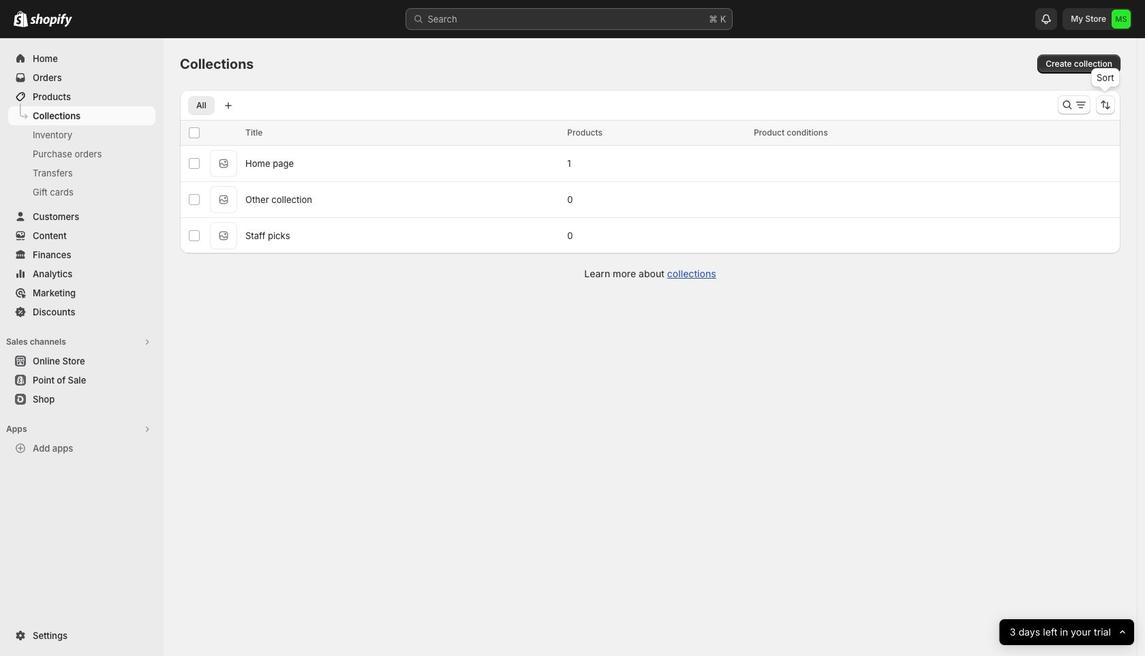 Task type: describe. For each thing, give the bounding box(es) containing it.
my store image
[[1112, 10, 1132, 29]]

0 horizontal spatial shopify image
[[14, 11, 28, 27]]



Task type: vqa. For each thing, say whether or not it's contained in the screenshot.
Shopify image to the right
yes



Task type: locate. For each thing, give the bounding box(es) containing it.
shopify image
[[14, 11, 28, 27], [30, 14, 72, 27]]

tooltip
[[1092, 68, 1121, 87]]

1 horizontal spatial shopify image
[[30, 14, 72, 27]]



